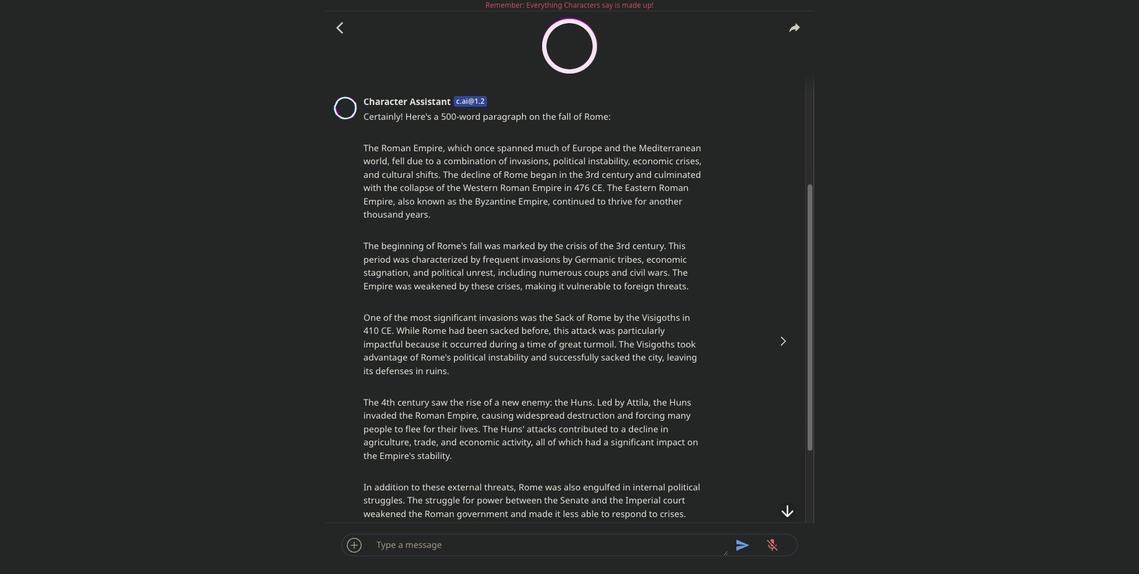 Task type: locate. For each thing, give the bounding box(es) containing it.
0 horizontal spatial significant
[[434, 311, 477, 323]]

1 horizontal spatial which
[[558, 436, 583, 448]]

the up world,
[[363, 142, 379, 154]]

the down addition
[[407, 495, 423, 507]]

it right the need
[[658, 62, 663, 74]]

great
[[559, 338, 581, 350]]

widespread
[[516, 410, 565, 422]]

ruins.
[[426, 365, 449, 377]]

significant inside the 4th century saw the rise of a new enemy: the huns. led by attila, the huns invaded the roman empire, causing widespread destruction and forcing many people to flee for their lives. the huns' attacks contributed to a decline in agriculture, trade, and economic activity, all of which had a significant impact on the empire's stability.
[[611, 436, 654, 448]]

had inside one of the most significant invasions was the sack of rome by the visigoths in 410 ce. while rome had been sacked before, this attack was particularly impactful because it occurred during a time of great turmoil. the visigoths took advantage of rome's political instability and successfully sacked the city, leaving its defenses in ruins.
[[449, 325, 465, 337]]

this
[[668, 240, 686, 252]]

1 vertical spatial significant
[[611, 436, 654, 448]]

visigoths up city,
[[637, 338, 675, 350]]

the down particularly
[[619, 338, 634, 350]]

which inside the 4th century saw the rise of a new enemy: the huns. led by attila, the huns invaded the roman empire, causing widespread destruction and forcing many people to flee for their lives. the huns' attacks contributed to a decline in agriculture, trade, and economic activity, all of which had a significant impact on the empire's stability.
[[558, 436, 583, 448]]

1 horizontal spatial significant
[[611, 436, 654, 448]]

rome up attack
[[587, 311, 611, 323]]

to left "thrive"
[[597, 195, 606, 207]]

1 vertical spatial made
[[529, 508, 553, 520]]

0 vertical spatial rome's
[[437, 240, 467, 252]]

and up instability,
[[604, 142, 620, 154]]

stagnation,
[[363, 267, 411, 279]]

advantage
[[363, 352, 408, 363]]

0 vertical spatial had
[[449, 325, 465, 337]]

1 horizontal spatial sacked
[[601, 352, 630, 363]]

by right led
[[615, 396, 625, 408]]

0 horizontal spatial also
[[398, 195, 415, 207]]

sacked
[[490, 325, 519, 337], [601, 352, 630, 363]]

0 horizontal spatial century
[[397, 396, 429, 408]]

the right about
[[557, 62, 570, 74]]

0 horizontal spatial which
[[448, 142, 472, 154]]

1 vertical spatial century
[[397, 396, 429, 408]]

century down instability,
[[602, 168, 633, 180]]

1 horizontal spatial fall
[[558, 110, 571, 122]]

0 vertical spatial significant
[[434, 311, 477, 323]]

0 vertical spatial sacked
[[490, 325, 519, 337]]

weakened down the struggles.
[[363, 508, 406, 520]]

and down time
[[531, 352, 547, 363]]

0 vertical spatial fall
[[573, 62, 585, 74]]

imperial
[[626, 495, 661, 507]]

struggles.
[[363, 495, 405, 507]]

1 horizontal spatial weakened
[[414, 280, 457, 292]]

decline up "western"
[[461, 168, 491, 180]]

rome's
[[437, 240, 467, 252], [421, 352, 451, 363]]

1 horizontal spatial ce.
[[592, 182, 605, 194]]

contributed
[[559, 423, 608, 435]]

and up with
[[363, 168, 379, 180]]

successfully
[[549, 352, 599, 363]]

flee
[[405, 423, 421, 435]]

the up forcing
[[653, 396, 667, 408]]

to inside the beginning of rome's fall was marked by the crisis of the 3rd century. this period was characterized by frequent invasions by germanic tribes, economic stagnation, and political unrest, including numerous coups and civil wars. the empire was weakened by these crises, making it vulnerable to foreign threats.
[[613, 280, 622, 292]]

0 vertical spatial on
[[529, 110, 540, 122]]

made down between
[[529, 508, 553, 520]]

impactful
[[363, 338, 403, 350]]

it inside the beginning of rome's fall was marked by the crisis of the 3rd century. this period was characterized by frequent invasions by germanic tribes, economic stagnation, and political unrest, including numerous coups and civil wars. the empire was weakened by these crises, making it vulnerable to foreign threats.
[[559, 280, 564, 292]]

economic down mediterranean
[[633, 155, 673, 167]]

3rd
[[585, 168, 599, 180], [616, 240, 630, 252]]

rome?
[[599, 62, 627, 74]]

1 vertical spatial fall
[[558, 110, 571, 122]]

0 vertical spatial ce.
[[592, 182, 605, 194]]

characterized
[[412, 253, 468, 265]]

a right 'contributed'
[[621, 423, 626, 435]]

the up germanic
[[600, 240, 614, 252]]

by up particularly
[[614, 311, 624, 323]]

continued
[[553, 195, 595, 207]]

leaving
[[667, 352, 697, 363]]

was down beginning
[[393, 253, 409, 265]]

another
[[649, 195, 682, 207]]

crises, up culminated
[[675, 155, 702, 167]]

crises, down including
[[497, 280, 523, 292]]

1 horizontal spatial had
[[585, 436, 601, 448]]

character assistant c.ai@1.2
[[363, 95, 484, 107]]

c.ai@1.2
[[456, 96, 484, 106]]

the left crisis
[[550, 240, 563, 252]]

of down spanned in the left top of the page
[[499, 155, 507, 167]]

sacked down turmoil.
[[601, 352, 630, 363]]

0 horizontal spatial 3rd
[[585, 168, 599, 180]]

empire down stagnation,
[[363, 280, 393, 292]]

1 vertical spatial had
[[585, 436, 601, 448]]

0 horizontal spatial crises,
[[497, 280, 523, 292]]

also up senate
[[564, 481, 581, 493]]

1 vertical spatial these
[[422, 481, 445, 493]]

significant
[[434, 311, 477, 323], [611, 436, 654, 448]]

0 horizontal spatial invasions
[[479, 311, 518, 323]]

significant down forcing
[[611, 436, 654, 448]]

century right "4th"
[[397, 396, 429, 408]]

a inside the roman empire, which once spanned much of europe and the mediterranean world, fell due to a combination of invasions, political instability, economic crises, and cultural shifts. the decline of rome began in the 3rd century and culminated with the collapse of the western roman empire in 476 ce. the eastern roman empire, also known as the byzantine empire, continued to thrive for another thousand years.
[[436, 155, 441, 167]]

everything
[[526, 0, 562, 10]]

1 horizontal spatial also
[[564, 481, 581, 493]]

once
[[475, 142, 495, 154]]

1 horizontal spatial 3rd
[[616, 240, 630, 252]]

2 vertical spatial economic
[[459, 436, 500, 448]]

these inside the beginning of rome's fall was marked by the crisis of the 3rd century. this period was characterized by frequent invasions by germanic tribes, economic stagnation, and political unrest, including numerous coups and civil wars. the empire was weakened by these crises, making it vulnerable to foreign threats.
[[471, 280, 494, 292]]

is
[[615, 0, 620, 10]]

political inside the roman empire, which once spanned much of europe and the mediterranean world, fell due to a combination of invasions, political instability, economic crises, and cultural shifts. the decline of rome began in the 3rd century and culminated with the collapse of the western roman empire in 476 ce. the eastern roman empire, also known as the byzantine empire, continued to thrive for another thousand years.
[[553, 155, 586, 167]]

was up before,
[[520, 311, 537, 323]]

1 vertical spatial crises,
[[497, 280, 523, 292]]

with
[[363, 182, 381, 194]]

rome:
[[584, 110, 611, 122]]

for down eastern at the top right of the page
[[635, 195, 647, 207]]

0 vertical spatial decline
[[461, 168, 491, 180]]

these
[[471, 280, 494, 292], [422, 481, 445, 493]]

4th
[[381, 396, 395, 408]]

the roman empire, which once spanned much of europe and the mediterranean world, fell due to a combination of invasions, political instability, economic crises, and cultural shifts. the decline of rome began in the 3rd century and culminated with the collapse of the western roman empire in 476 ce. the eastern roman empire, also known as the byzantine empire, continued to thrive for another thousand years.
[[363, 142, 704, 220]]

1 horizontal spatial empire
[[532, 182, 562, 194]]

up!
[[643, 0, 654, 10]]

0 vertical spatial economic
[[633, 155, 673, 167]]

word right 500
[[460, 62, 481, 74]]

causing
[[481, 410, 514, 422]]

1 vertical spatial also
[[564, 481, 581, 493]]

ce. inside one of the most significant invasions was the sack of rome by the visigoths in 410 ce. while rome had been sacked before, this attack was particularly impactful because it occurred during a time of great turmoil. the visigoths took advantage of rome's political instability and successfully sacked the city, leaving its defenses in ruins.
[[381, 325, 394, 337]]

was
[[484, 240, 501, 252], [393, 253, 409, 265], [395, 280, 412, 292], [520, 311, 537, 323], [599, 325, 615, 337], [545, 481, 561, 493]]

0 horizontal spatial weakened
[[363, 508, 406, 520]]

roman up byzantine
[[500, 182, 530, 194]]

had up occurred
[[449, 325, 465, 337]]

this
[[554, 325, 569, 337]]

ce. up impactful
[[381, 325, 394, 337]]

political
[[553, 155, 586, 167], [431, 267, 464, 279], [453, 352, 486, 363], [668, 481, 700, 493]]

3rd up 476
[[585, 168, 599, 180]]

paragraph left about
[[484, 62, 527, 74]]

remember:
[[485, 0, 525, 10]]

between
[[506, 495, 542, 507]]

1 horizontal spatial these
[[471, 280, 494, 292]]

for down external
[[462, 495, 475, 507]]

0 vertical spatial these
[[471, 280, 494, 292]]

economic down lives. on the left bottom of the page
[[459, 436, 500, 448]]

was up senate
[[545, 481, 561, 493]]

city,
[[648, 352, 665, 363]]

political down occurred
[[453, 352, 486, 363]]

0 vertical spatial century
[[602, 168, 633, 180]]

rome up between
[[519, 481, 543, 493]]

0 horizontal spatial fall
[[469, 240, 482, 252]]

which up combination
[[448, 142, 472, 154]]

3rd inside the roman empire, which once spanned much of europe and the mediterranean world, fell due to a combination of invasions, political instability, economic crises, and cultural shifts. the decline of rome began in the 3rd century and culminated with the collapse of the western roman empire in 476 ce. the eastern roman empire, also known as the byzantine empire, continued to thrive for another thousand years.
[[585, 168, 599, 180]]

about
[[530, 62, 554, 74]]

these down unrest, at the left top
[[471, 280, 494, 292]]

0 horizontal spatial empire
[[363, 280, 393, 292]]

the inside one of the most significant invasions was the sack of rome by the visigoths in 410 ce. while rome had been sacked before, this attack was particularly impactful because it occurred during a time of great turmoil. the visigoths took advantage of rome's political instability and successfully sacked the city, leaving its defenses in ruins.
[[619, 338, 634, 350]]

1 vertical spatial paragraph
[[483, 110, 527, 122]]

0 vertical spatial crises,
[[675, 155, 702, 167]]

empire
[[532, 182, 562, 194], [363, 280, 393, 292]]

0 vertical spatial 3rd
[[585, 168, 599, 180]]

1 vertical spatial invasions
[[479, 311, 518, 323]]

1 vertical spatial 3rd
[[616, 240, 630, 252]]

3rd inside the beginning of rome's fall was marked by the crisis of the 3rd century. this period was characterized by frequent invasions by germanic tribes, economic stagnation, and political unrest, including numerous coups and civil wars. the empire was weakened by these crises, making it vulnerable to foreign threats.
[[616, 240, 630, 252]]

and inside one of the most significant invasions was the sack of rome by the visigoths in 410 ce. while rome had been sacked before, this attack was particularly impactful because it occurred during a time of great turmoil. the visigoths took advantage of rome's political instability and successfully sacked the city, leaving its defenses in ruins.
[[531, 352, 547, 363]]

0 horizontal spatial sacked
[[490, 325, 519, 337]]

decline down forcing
[[628, 423, 658, 435]]

0 vertical spatial also
[[398, 195, 415, 207]]

of up germanic
[[589, 240, 598, 252]]

significant up been
[[434, 311, 477, 323]]

to
[[425, 155, 434, 167], [597, 195, 606, 207], [613, 280, 622, 292], [394, 423, 403, 435], [610, 423, 619, 435], [411, 481, 420, 493], [601, 508, 610, 520], [649, 508, 658, 520]]

1 horizontal spatial on
[[687, 436, 698, 448]]

of right the all
[[548, 436, 556, 448]]

fall left rome?
[[573, 62, 585, 74]]

political inside the beginning of rome's fall was marked by the crisis of the 3rd century. this period was characterized by frequent invasions by germanic tribes, economic stagnation, and political unrest, including numerous coups and civil wars. the empire was weakened by these crises, making it vulnerable to foreign threats.
[[431, 267, 464, 279]]

here's
[[405, 110, 431, 122]]

had down 'contributed'
[[585, 436, 601, 448]]

0 horizontal spatial these
[[422, 481, 445, 493]]

0 horizontal spatial had
[[449, 325, 465, 337]]

1 horizontal spatial made
[[622, 0, 641, 10]]

rome down invasions,
[[504, 168, 528, 180]]

0 horizontal spatial decline
[[461, 168, 491, 180]]

Type a message text field
[[374, 535, 728, 556]]

which inside the roman empire, which once spanned much of europe and the mediterranean world, fell due to a combination of invasions, political instability, economic crises, and cultural shifts. the decline of rome began in the 3rd century and culminated with the collapse of the western roman empire in 476 ce. the eastern roman empire, also known as the byzantine empire, continued to thrive for another thousand years.
[[448, 142, 472, 154]]

culminated
[[654, 168, 701, 180]]

and
[[604, 142, 620, 154], [363, 168, 379, 180], [636, 168, 652, 180], [413, 267, 429, 279], [611, 267, 627, 279], [531, 352, 547, 363], [617, 410, 633, 422], [441, 436, 457, 448], [591, 495, 607, 507], [511, 508, 527, 520]]

0 vertical spatial weakened
[[414, 280, 457, 292]]

empire's
[[379, 450, 415, 462]]

roman up fell
[[381, 142, 411, 154]]

wars.
[[648, 267, 670, 279]]

occurred
[[450, 338, 487, 350]]

by right "marked"
[[538, 240, 547, 252]]

i
[[629, 62, 632, 74]]

vulnerable
[[567, 280, 611, 292]]

project
[[687, 62, 716, 74]]

by
[[538, 240, 547, 252], [470, 253, 480, 265], [563, 253, 572, 265], [459, 280, 469, 292], [614, 311, 624, 323], [615, 396, 625, 408]]

1 vertical spatial which
[[558, 436, 583, 448]]

0 vertical spatial invasions
[[521, 253, 560, 265]]

1 vertical spatial economic
[[646, 253, 687, 265]]

1 horizontal spatial crises,
[[675, 155, 702, 167]]

1 vertical spatial decline
[[628, 423, 658, 435]]

mediterranean
[[639, 142, 701, 154]]

fall left rome:
[[558, 110, 571, 122]]

rise
[[466, 396, 481, 408]]

rome
[[504, 168, 528, 180], [587, 311, 611, 323], [422, 325, 446, 337], [519, 481, 543, 493]]

0 vertical spatial empire
[[532, 182, 562, 194]]

invasions inside the beginning of rome's fall was marked by the crisis of the 3rd century. this period was characterized by frequent invasions by germanic tribes, economic stagnation, and political unrest, including numerous coups and civil wars. the empire was weakened by these crises, making it vulnerable to foreign threats.
[[521, 253, 560, 265]]

empire, down began
[[518, 195, 550, 207]]

1 horizontal spatial invasions
[[521, 253, 560, 265]]

1 vertical spatial ce.
[[381, 325, 394, 337]]

in right began
[[559, 168, 567, 180]]

need
[[634, 62, 655, 74]]

much
[[536, 142, 559, 154]]

0 horizontal spatial ce.
[[381, 325, 394, 337]]

and down attila,
[[617, 410, 633, 422]]

enemy:
[[521, 396, 552, 408]]

1 horizontal spatial century
[[602, 168, 633, 180]]

roman down struggle at the bottom
[[425, 508, 454, 520]]

0 vertical spatial which
[[448, 142, 472, 154]]

in inside the 4th century saw the rise of a new enemy: the huns. led by attila, the huns invaded the roman empire, causing widespread destruction and forcing many people to flee for their lives. the huns' attacks contributed to a decline in agriculture, trade, and economic activity, all of which had a significant impact on the empire's stability.
[[661, 423, 668, 435]]

and down "characterized"
[[413, 267, 429, 279]]

empire, up lives. on the left bottom of the page
[[447, 410, 479, 422]]

invasions up numerous
[[521, 253, 560, 265]]

in up imperial
[[623, 481, 631, 493]]

1 vertical spatial sacked
[[601, 352, 630, 363]]

political down europe on the right of page
[[553, 155, 586, 167]]

invasions inside one of the most significant invasions was the sack of rome by the visigoths in 410 ce. while rome had been sacked before, this attack was particularly impactful because it occurred during a time of great turmoil. the visigoths took advantage of rome's political instability and successfully sacked the city, leaving its defenses in ruins.
[[479, 311, 518, 323]]

foreign
[[624, 280, 654, 292]]

also inside in addition to these external threats, rome was also engulfed in internal political struggles. the struggle for power between the senate and the imperial court weakened the roman government and made it less able to respond to crises.
[[564, 481, 581, 493]]

century inside the 4th century saw the rise of a new enemy: the huns. led by attila, the huns invaded the roman empire, causing widespread destruction and forcing many people to flee for their lives. the huns' attacks contributed to a decline in agriculture, trade, and economic activity, all of which had a significant impact on the empire's stability.
[[397, 396, 429, 408]]

turmoil.
[[583, 338, 617, 350]]

crises, inside the roman empire, which once spanned much of europe and the mediterranean world, fell due to a combination of invasions, political instability, economic crises, and cultural shifts. the decline of rome began in the 3rd century and culminated with the collapse of the western roman empire in 476 ce. the eastern roman empire, also known as the byzantine empire, continued to thrive for another thousand years.
[[675, 155, 702, 167]]

1 horizontal spatial decline
[[628, 423, 658, 435]]

marked
[[503, 240, 535, 252]]

rome's inside the beginning of rome's fall was marked by the crisis of the 3rd century. this period was characterized by frequent invasions by germanic tribes, economic stagnation, and political unrest, including numerous coups and civil wars. the empire was weakened by these crises, making it vulnerable to foreign threats.
[[437, 240, 467, 252]]

0 horizontal spatial made
[[529, 508, 553, 520]]

also down collapse
[[398, 195, 415, 207]]

fall inside the beginning of rome's fall was marked by the crisis of the 3rd century. this period was characterized by frequent invasions by germanic tribes, economic stagnation, and political unrest, including numerous coups and civil wars. the empire was weakened by these crises, making it vulnerable to foreign threats.
[[469, 240, 482, 252]]

engulfed
[[583, 481, 620, 493]]

1 vertical spatial word
[[459, 110, 481, 122]]

empire,
[[413, 142, 445, 154], [363, 195, 395, 207], [518, 195, 550, 207], [447, 410, 479, 422]]

significant inside one of the most significant invasions was the sack of rome by the visigoths in 410 ce. while rome had been sacked before, this attack was particularly impactful because it occurred during a time of great turmoil. the visigoths took advantage of rome's political instability and successfully sacked the city, leaving its defenses in ruins.
[[434, 311, 477, 323]]

the left huns.
[[555, 396, 568, 408]]

for inside the roman empire, which once spanned much of europe and the mediterranean world, fell due to a combination of invasions, political instability, economic crises, and cultural shifts. the decline of rome began in the 3rd century and culminated with the collapse of the western roman empire in 476 ce. the eastern roman empire, also known as the byzantine empire, continued to thrive for another thousand years.
[[635, 195, 647, 207]]

1 vertical spatial on
[[687, 436, 698, 448]]

by inside the 4th century saw the rise of a new enemy: the huns. led by attila, the huns invaded the roman empire, causing widespread destruction and forcing many people to flee for their lives. the huns' attacks contributed to a decline in agriculture, trade, and economic activity, all of which had a significant impact on the empire's stability.
[[615, 396, 625, 408]]

word
[[460, 62, 481, 74], [459, 110, 481, 122]]

1 vertical spatial weakened
[[363, 508, 406, 520]]

1 vertical spatial rome's
[[421, 352, 451, 363]]

a up shifts.
[[436, 155, 441, 167]]

it
[[658, 62, 663, 74], [559, 280, 564, 292], [442, 338, 448, 350], [555, 508, 560, 520]]

economic inside the 4th century saw the rise of a new enemy: the huns. led by attila, the huns invaded the roman empire, causing widespread destruction and forcing many people to flee for their lives. the huns' attacks contributed to a decline in agriculture, trade, and economic activity, all of which had a significant impact on the empire's stability.
[[459, 436, 500, 448]]

2 horizontal spatial fall
[[573, 62, 585, 74]]

rome's up "characterized"
[[437, 240, 467, 252]]

fall up unrest, at the left top
[[469, 240, 482, 252]]

in inside in addition to these external threats, rome was also engulfed in internal political struggles. the struggle for power between the senate and the imperial court weakened the roman government and made it less able to respond to crises.
[[623, 481, 631, 493]]

assistant
[[410, 95, 451, 107]]

2 vertical spatial fall
[[469, 240, 482, 252]]

invasions,
[[509, 155, 551, 167]]

crises.
[[660, 508, 686, 520]]

began
[[530, 168, 557, 180]]

the up respond
[[609, 495, 623, 507]]

character
[[363, 95, 407, 107]]

1 vertical spatial empire
[[363, 280, 393, 292]]



Task type: vqa. For each thing, say whether or not it's contained in the screenshot.
the Huns. on the bottom of page
yes



Task type: describe. For each thing, give the bounding box(es) containing it.
making
[[525, 280, 556, 292]]

500
[[442, 62, 458, 74]]

before,
[[521, 325, 551, 337]]

most
[[410, 311, 431, 323]]

empire, inside the 4th century saw the rise of a new enemy: the huns. led by attila, the huns invaded the roman empire, causing widespread destruction and forcing many people to flee for their lives. the huns' attacks contributed to a decline in agriculture, trade, and economic activity, all of which had a significant impact on the empire's stability.
[[447, 410, 479, 422]]

by up unrest, at the left top
[[470, 253, 480, 265]]

of right rise
[[484, 396, 492, 408]]

410
[[363, 325, 379, 337]]

to down imperial
[[649, 508, 658, 520]]

of right time
[[548, 338, 557, 350]]

0 vertical spatial paragraph
[[484, 62, 527, 74]]

rome's inside one of the most significant invasions was the sack of rome by the visigoths in 410 ce. while rome had been sacked before, this attack was particularly impactful because it occurred during a time of great turmoil. the visigoths took advantage of rome's political instability and successfully sacked the city, leaving its defenses in ruins.
[[421, 352, 451, 363]]

in up 'took'
[[682, 311, 690, 323]]

the left senate
[[544, 495, 558, 507]]

by inside one of the most significant invasions was the sack of rome by the visigoths in 410 ce. while rome had been sacked before, this attack was particularly impactful because it occurred during a time of great turmoil. the visigoths took advantage of rome's political instability and successfully sacked the city, leaving its defenses in ruins.
[[614, 311, 624, 323]]

the left rise
[[450, 396, 464, 408]]

a inside one of the most significant invasions was the sack of rome by the visigoths in 410 ce. while rome had been sacked before, this attack was particularly impactful because it occurred during a time of great turmoil. the visigoths took advantage of rome's political instability and successfully sacked the city, leaving its defenses in ruins.
[[520, 338, 525, 350]]

of left rome?
[[588, 62, 596, 74]]

attila,
[[627, 396, 651, 408]]

on inside the 4th century saw the rise of a new enemy: the huns. led by attila, the huns invaded the roman empire, causing widespread destruction and forcing many people to flee for their lives. the huns' attacks contributed to a decline in agriculture, trade, and economic activity, all of which had a significant impact on the empire's stability.
[[687, 436, 698, 448]]

the down agriculture,
[[363, 450, 377, 462]]

remember: everything characters say is made up!
[[485, 0, 654, 10]]

empire inside the beginning of rome's fall was marked by the crisis of the 3rd century. this period was characterized by frequent invasions by germanic tribes, economic stagnation, and political unrest, including numerous coups and civil wars. the empire was weakened by these crises, making it vulnerable to foreign threats.
[[363, 280, 393, 292]]

in addition to these external threats, rome was also engulfed in internal political struggles. the struggle for power between the senate and the imperial court weakened the roman government and made it less able to respond to crises.
[[363, 481, 703, 520]]

as
[[447, 195, 457, 207]]

to right able
[[601, 508, 610, 520]]

impact
[[656, 436, 685, 448]]

beginning
[[381, 240, 424, 252]]

for inside the 4th century saw the rise of a new enemy: the huns. led by attila, the huns invaded the roman empire, causing widespread destruction and forcing many people to flee for their lives. the huns' attacks contributed to a decline in agriculture, trade, and economic activity, all of which had a significant impact on the empire's stability.
[[423, 423, 435, 435]]

in left ruins.
[[416, 365, 423, 377]]

ce. inside the roman empire, which once spanned much of europe and the mediterranean world, fell due to a combination of invasions, political instability, economic crises, and cultural shifts. the decline of rome began in the 3rd century and culminated with the collapse of the western roman empire in 476 ce. the eastern roman empire, also known as the byzantine empire, continued to thrive for another thousand years.
[[592, 182, 605, 194]]

political inside in addition to these external threats, rome was also engulfed in internal political struggles. the struggle for power between the senate and the imperial court weakened the roman government and made it less able to respond to crises.
[[668, 481, 700, 493]]

roman inside in addition to these external threats, rome was also engulfed in internal political struggles. the struggle for power between the senate and the imperial court weakened the roman government and made it less able to respond to crises.
[[425, 508, 454, 520]]

by up numerous
[[563, 253, 572, 265]]

the inside in addition to these external threats, rome was also engulfed in internal political struggles. the struggle for power between the senate and the imperial court weakened the roman government and made it less able to respond to crises.
[[407, 495, 423, 507]]

rome inside the roman empire, which once spanned much of europe and the mediterranean world, fell due to a combination of invasions, political instability, economic crises, and cultural shifts. the decline of rome began in the 3rd century and culminated with the collapse of the western roman empire in 476 ce. the eastern roman empire, also known as the byzantine empire, continued to thrive for another thousand years.
[[504, 168, 528, 180]]

share chat image
[[787, 21, 802, 35]]

threats,
[[484, 481, 516, 493]]

made inside in addition to these external threats, rome was also engulfed in internal political struggles. the struggle for power between the senate and the imperial court weakened the roman government and made it less able to respond to crises.
[[529, 508, 553, 520]]

characters
[[564, 0, 600, 10]]

also inside the roman empire, which once spanned much of europe and the mediterranean world, fell due to a combination of invasions, political instability, economic crises, and cultural shifts. the decline of rome began in the 3rd century and culminated with the collapse of the western roman empire in 476 ce. the eastern roman empire, also known as the byzantine empire, continued to thrive for another thousand years.
[[398, 195, 415, 207]]

by down unrest, at the left top
[[459, 280, 469, 292]]

decline inside the 4th century saw the rise of a new enemy: the huns. led by attila, the huns invaded the roman empire, causing widespread destruction and forcing many people to flee for their lives. the huns' attacks contributed to a decline in agriculture, trade, and economic activity, all of which had a significant impact on the empire's stability.
[[628, 423, 658, 435]]

a right me
[[435, 62, 440, 74]]

a left project
[[680, 62, 685, 74]]

huns
[[669, 396, 691, 408]]

internal
[[633, 481, 665, 493]]

many
[[667, 410, 691, 422]]

unrest,
[[466, 267, 496, 279]]

empire, up due on the left top of page
[[413, 142, 445, 154]]

a down 'contributed'
[[604, 436, 609, 448]]

and down the tribes,
[[611, 267, 627, 279]]

respond
[[612, 508, 647, 520]]

collapse
[[400, 182, 434, 194]]

all
[[536, 436, 545, 448]]

byzantine
[[475, 195, 516, 207]]

addition
[[374, 481, 409, 493]]

these inside in addition to these external threats, rome was also engulfed in internal political struggles. the struggle for power between the senate and the imperial court weakened the roman government and made it less able to respond to crises.
[[422, 481, 445, 493]]

the up the threats.
[[672, 267, 688, 279]]

of right much
[[562, 142, 570, 154]]

invaded
[[363, 410, 397, 422]]

weakened inside in addition to these external threats, rome was also engulfed in internal political struggles. the struggle for power between the senate and the imperial court weakened the roman government and made it less able to respond to crises.
[[363, 508, 406, 520]]

0 vertical spatial made
[[622, 0, 641, 10]]

coups
[[584, 267, 609, 279]]

fell
[[392, 155, 405, 167]]

known
[[417, 195, 445, 207]]

because
[[405, 338, 440, 350]]

the up much
[[542, 110, 556, 122]]

476
[[574, 182, 590, 194]]

the up particularly
[[626, 311, 640, 323]]

economic inside the beginning of rome's fall was marked by the crisis of the 3rd century. this period was characterized by frequent invasions by germanic tribes, economic stagnation, and political unrest, including numerous coups and civil wars. the empire was weakened by these crises, making it vulnerable to foreign threats.
[[646, 253, 687, 265]]

rome inside in addition to these external threats, rome was also engulfed in internal political struggles. the struggle for power between the senate and the imperial court weakened the roman government and made it less able to respond to crises.
[[519, 481, 543, 493]]

instability
[[488, 352, 529, 363]]

government
[[457, 508, 508, 520]]

the beginning of rome's fall was marked by the crisis of the 3rd century. this period was characterized by frequent invasions by germanic tribes, economic stagnation, and political unrest, including numerous coups and civil wars. the empire was weakened by these crises, making it vulnerable to foreign threats.
[[363, 240, 690, 292]]

the down cultural
[[384, 182, 398, 194]]

economic inside the roman empire, which once spanned much of europe and the mediterranean world, fell due to a combination of invasions, political instability, economic crises, and cultural shifts. the decline of rome began in the 3rd century and culminated with the collapse of the western roman empire in 476 ce. the eastern roman empire, also known as the byzantine empire, continued to thrive for another thousand years.
[[633, 155, 673, 167]]

submit message image
[[735, 539, 750, 554]]

it inside one of the most significant invasions was the sack of rome by the visigoths in 410 ce. while rome had been sacked before, this attack was particularly impactful because it occurred during a time of great turmoil. the visigoths took advantage of rome's political instability and successfully sacked the city, leaving its defenses in ruins.
[[442, 338, 448, 350]]

period
[[363, 253, 391, 265]]

the up "thrive"
[[607, 182, 623, 194]]

you
[[382, 62, 397, 74]]

to left flee
[[394, 423, 403, 435]]

less
[[563, 508, 579, 520]]

able
[[581, 508, 599, 520]]

stability.
[[417, 450, 452, 462]]

to down destruction
[[610, 423, 619, 435]]

western
[[463, 182, 498, 194]]

time
[[527, 338, 546, 350]]

years.
[[406, 208, 431, 220]]

roman inside the 4th century saw the rise of a new enemy: the huns. led by attila, the huns invaded the roman empire, causing widespread destruction and forcing many people to flee for their lives. the huns' attacks contributed to a decline in agriculture, trade, and economic activity, all of which had a significant impact on the empire's stability.
[[415, 410, 445, 422]]

saw
[[431, 396, 448, 408]]

struggle
[[425, 495, 460, 507]]

was up frequent
[[484, 240, 501, 252]]

world,
[[363, 155, 390, 167]]

civil
[[630, 267, 645, 279]]

europe
[[572, 142, 602, 154]]

to up shifts.
[[425, 155, 434, 167]]

senate
[[560, 495, 589, 507]]

a up causing
[[494, 396, 499, 408]]

attacks
[[527, 423, 556, 435]]

destruction
[[567, 410, 615, 422]]

during
[[489, 338, 517, 350]]

had inside the 4th century saw the rise of a new enemy: the huns. led by attila, the huns invaded the roman empire, causing widespread destruction and forcing many people to flee for their lives. the huns' attacks contributed to a decline in agriculture, trade, and economic activity, all of which had a significant impact on the empire's stability.
[[585, 436, 601, 448]]

decline inside the roman empire, which once spanned much of europe and the mediterranean world, fell due to a combination of invasions, political instability, economic crises, and cultural shifts. the decline of rome began in the 3rd century and culminated with the collapse of the western roman empire in 476 ce. the eastern roman empire, also known as the byzantine empire, continued to thrive for another thousand years.
[[461, 168, 491, 180]]

of up attack
[[576, 311, 585, 323]]

the up instability,
[[623, 142, 636, 154]]

threats.
[[657, 280, 689, 292]]

the down addition
[[409, 508, 422, 520]]

of up "western"
[[493, 168, 501, 180]]

1 vertical spatial visigoths
[[637, 338, 675, 350]]

the right as
[[459, 195, 473, 207]]

the down causing
[[483, 423, 498, 435]]

the up as
[[447, 182, 461, 194]]

empire, up thousand
[[363, 195, 395, 207]]

give
[[400, 62, 417, 74]]

shifts.
[[416, 168, 441, 180]]

of up "characterized"
[[426, 240, 435, 252]]

in
[[363, 481, 372, 493]]

political inside one of the most significant invasions was the sack of rome by the visigoths in 410 ce. while rome had been sacked before, this attack was particularly impactful because it occurred during a time of great turmoil. the visigoths took advantage of rome's political instability and successfully sacked the city, leaving its defenses in ruins.
[[453, 352, 486, 363]]

including
[[498, 267, 537, 279]]

certainly!
[[363, 110, 403, 122]]

rome up because
[[422, 325, 446, 337]]

of down because
[[410, 352, 418, 363]]

thousand
[[363, 208, 403, 220]]

the left city,
[[632, 352, 646, 363]]

was up turmoil.
[[599, 325, 615, 337]]

numerous
[[539, 267, 582, 279]]

and up eastern at the top right of the page
[[636, 168, 652, 180]]

the up the while
[[394, 311, 408, 323]]

one
[[363, 311, 381, 323]]

century inside the roman empire, which once spanned much of europe and the mediterranean world, fell due to a combination of invasions, political instability, economic crises, and cultural shifts. the decline of rome began in the 3rd century and culminated with the collapse of the western roman empire in 476 ce. the eastern roman empire, also known as the byzantine empire, continued to thrive for another thousand years.
[[602, 168, 633, 180]]

one of the most significant invasions was the sack of rome by the visigoths in 410 ce. while rome had been sacked before, this attack was particularly impactful because it occurred during a time of great turmoil. the visigoths took advantage of rome's political instability and successfully sacked the city, leaving its defenses in ruins.
[[363, 311, 699, 377]]

huns.
[[571, 396, 595, 408]]

the up period
[[363, 240, 379, 252]]

can you give me a 500 word paragraph about the fall of rome? i need it for a project ;/
[[363, 62, 724, 74]]

crises, inside the beginning of rome's fall was marked by the crisis of the 3rd century. this period was characterized by frequent invasions by germanic tribes, economic stagnation, and political unrest, including numerous coups and civil wars. the empire was weakened by these crises, making it vulnerable to foreign threats.
[[497, 280, 523, 292]]

it inside in addition to these external threats, rome was also engulfed in internal political struggles. the struggle for power between the senate and the imperial court weakened the roman government and made it less able to respond to crises.
[[555, 508, 560, 520]]

can
[[363, 62, 380, 74]]

0 vertical spatial word
[[460, 62, 481, 74]]

external
[[448, 481, 482, 493]]

trade,
[[414, 436, 439, 448]]

attack
[[571, 325, 597, 337]]

the up flee
[[399, 410, 413, 422]]

was inside in addition to these external threats, rome was also engulfed in internal political struggles. the struggle for power between the senate and the imperial court weakened the roman government and made it less able to respond to crises.
[[545, 481, 561, 493]]

germanic
[[575, 253, 615, 265]]

and down their
[[441, 436, 457, 448]]

huns'
[[500, 423, 524, 435]]

a left 500-
[[434, 110, 439, 122]]

and down engulfed
[[591, 495, 607, 507]]

while
[[396, 325, 420, 337]]

roman down culminated
[[659, 182, 689, 194]]

certainly! here's a 500-word paragraph on the fall of rome:
[[363, 110, 611, 122]]

court
[[663, 495, 685, 507]]

frequent
[[483, 253, 519, 265]]

of up known
[[436, 182, 445, 194]]

empire inside the roman empire, which once spanned much of europe and the mediterranean world, fell due to a combination of invasions, political instability, economic crises, and cultural shifts. the decline of rome began in the 3rd century and culminated with the collapse of the western roman empire in 476 ce. the eastern roman empire, also known as the byzantine empire, continued to thrive for another thousand years.
[[532, 182, 562, 194]]

the up before,
[[539, 311, 553, 323]]

and down between
[[511, 508, 527, 520]]

for inside in addition to these external threats, rome was also engulfed in internal political struggles. the struggle for power between the senate and the imperial court weakened the roman government and made it less able to respond to crises.
[[462, 495, 475, 507]]

combination
[[444, 155, 496, 167]]

crisis
[[566, 240, 587, 252]]

0 vertical spatial visigoths
[[642, 311, 680, 323]]

the up invaded
[[363, 396, 379, 408]]

the up 476
[[569, 168, 583, 180]]

its
[[363, 365, 373, 377]]

in left 476
[[564, 182, 572, 194]]

0 horizontal spatial on
[[529, 110, 540, 122]]

of left rome:
[[573, 110, 582, 122]]

the right shifts.
[[443, 168, 458, 180]]

was down stagnation,
[[395, 280, 412, 292]]

due
[[407, 155, 423, 167]]

of right one on the left
[[383, 311, 392, 323]]

to right addition
[[411, 481, 420, 493]]

for right the need
[[665, 62, 678, 74]]

weakened inside the beginning of rome's fall was marked by the crisis of the 3rd century. this period was characterized by frequent invasions by germanic tribes, economic stagnation, and political unrest, including numerous coups and civil wars. the empire was weakened by these crises, making it vulnerable to foreign threats.
[[414, 280, 457, 292]]



